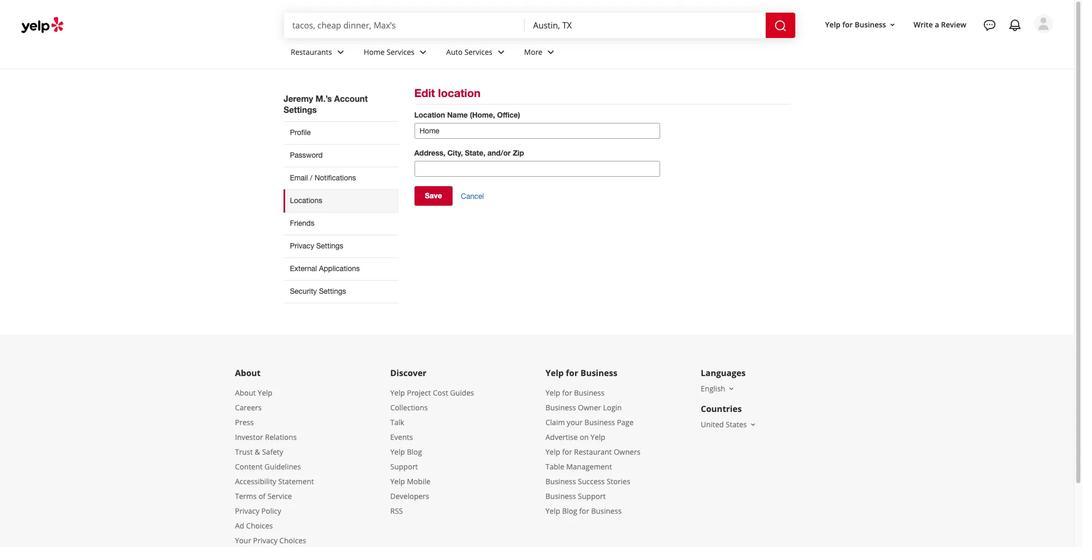Task type: vqa. For each thing, say whether or not it's contained in the screenshot.
Bahasa Malaysia (Malaysia)
no



Task type: locate. For each thing, give the bounding box(es) containing it.
blog inside 'yelp project cost guides collections talk events yelp blog support yelp mobile developers rss'
[[407, 447, 422, 458]]

1 horizontal spatial blog
[[562, 507, 578, 517]]

None field
[[292, 20, 517, 31], [533, 20, 757, 31]]

1 none field from the left
[[292, 20, 517, 31]]

1 horizontal spatial 16 chevron down v2 image
[[749, 421, 758, 429]]

friends
[[290, 219, 315, 228]]

1 horizontal spatial none field
[[533, 20, 757, 31]]

location name (home, office)
[[415, 110, 520, 119]]

24 chevron down v2 image for auto services
[[495, 46, 508, 58]]

investor relations link
[[235, 433, 297, 443]]

1 24 chevron down v2 image from the left
[[334, 46, 347, 58]]

1 horizontal spatial support
[[578, 492, 606, 502]]

for inside button
[[843, 19, 853, 29]]

privacy inside 'privacy settings' link
[[290, 242, 314, 250]]

16 chevron down v2 image right states
[[749, 421, 758, 429]]

login
[[603, 403, 622, 413]]

1 vertical spatial settings
[[316, 242, 344, 250]]

about up about yelp link
[[235, 368, 261, 379]]

user actions element
[[817, 13, 1068, 78]]

yelp up yelp for business link
[[546, 368, 564, 379]]

blog up support link
[[407, 447, 422, 458]]

friends link
[[284, 212, 399, 235]]

1 services from the left
[[387, 47, 415, 57]]

2 services from the left
[[465, 47, 493, 57]]

review
[[942, 19, 967, 29]]

0 horizontal spatial services
[[387, 47, 415, 57]]

16 chevron down v2 image inside united states popup button
[[749, 421, 758, 429]]

office)
[[497, 110, 520, 119]]

16 chevron down v2 image inside the english popup button
[[728, 385, 736, 393]]

None text field
[[415, 123, 660, 139]]

search image
[[774, 19, 787, 32]]

1 horizontal spatial services
[[465, 47, 493, 57]]

yelp down business support link
[[546, 507, 561, 517]]

email
[[290, 174, 308, 182]]

security settings
[[290, 287, 346, 296]]

1 horizontal spatial yelp for business
[[826, 19, 887, 29]]

choices down the privacy policy link on the bottom left
[[246, 521, 273, 532]]

yelp for business link
[[546, 388, 605, 398]]

write a review link
[[910, 15, 971, 34]]

your
[[567, 418, 583, 428]]

settings inside security settings link
[[319, 287, 346, 296]]

safety
[[262, 447, 283, 458]]

support down yelp blog link
[[390, 462, 418, 472]]

services right home
[[387, 47, 415, 57]]

none field near
[[533, 20, 757, 31]]

24 chevron down v2 image left auto on the left top of the page
[[417, 46, 430, 58]]

restaurants link
[[282, 38, 355, 69]]

settings down "applications"
[[319, 287, 346, 296]]

yelp for business button
[[821, 15, 901, 34]]

business inside button
[[855, 19, 887, 29]]

yelp up careers
[[258, 388, 273, 398]]

edit
[[415, 87, 435, 100]]

16 chevron down v2 image down languages
[[728, 385, 736, 393]]

jeremy m.'s account settings
[[284, 94, 368, 115]]

16 chevron down v2 image left write
[[889, 20, 897, 29]]

24 chevron down v2 image for home services
[[417, 46, 430, 58]]

16 chevron down v2 image
[[889, 20, 897, 29], [728, 385, 736, 393], [749, 421, 758, 429]]

24 chevron down v2 image right more
[[545, 46, 558, 58]]

privacy down terms
[[235, 507, 260, 517]]

2 about from the top
[[235, 388, 256, 398]]

0 horizontal spatial support
[[390, 462, 418, 472]]

yelp project cost guides link
[[390, 388, 474, 398]]

about yelp careers press investor relations trust & safety content guidelines accessibility statement terms of service privacy policy ad choices your privacy choices
[[235, 388, 314, 546]]

restaurants
[[291, 47, 332, 57]]

1 horizontal spatial 24 chevron down v2 image
[[417, 46, 430, 58]]

0 vertical spatial support
[[390, 462, 418, 472]]

None text field
[[415, 161, 660, 177]]

0 horizontal spatial 24 chevron down v2 image
[[495, 46, 508, 58]]

24 chevron down v2 image right 'auto services'
[[495, 46, 508, 58]]

about up careers
[[235, 388, 256, 398]]

2 vertical spatial settings
[[319, 287, 346, 296]]

about inside about yelp careers press investor relations trust & safety content guidelines accessibility statement terms of service privacy policy ad choices your privacy choices
[[235, 388, 256, 398]]

services right auto on the left top of the page
[[465, 47, 493, 57]]

24 chevron down v2 image inside auto services link
[[495, 46, 508, 58]]

blog down business support link
[[562, 507, 578, 517]]

/
[[310, 174, 313, 182]]

investor
[[235, 433, 263, 443]]

0 vertical spatial yelp for business
[[826, 19, 887, 29]]

city,
[[448, 148, 463, 157]]

1 horizontal spatial 24 chevron down v2 image
[[545, 46, 558, 58]]

privacy
[[290, 242, 314, 250], [235, 507, 260, 517], [253, 536, 278, 546]]

jeremy m. image
[[1035, 14, 1054, 33]]

1 vertical spatial 16 chevron down v2 image
[[728, 385, 736, 393]]

cancel
[[461, 192, 484, 201]]

1 vertical spatial choices
[[280, 536, 306, 546]]

yelp down support link
[[390, 477, 405, 487]]

24 chevron down v2 image for restaurants
[[334, 46, 347, 58]]

yelp inside about yelp careers press investor relations trust & safety content guidelines accessibility statement terms of service privacy policy ad choices your privacy choices
[[258, 388, 273, 398]]

write a review
[[914, 19, 967, 29]]

m.'s
[[316, 94, 332, 104]]

advertise on yelp link
[[546, 433, 606, 443]]

2 vertical spatial privacy
[[253, 536, 278, 546]]

0 vertical spatial privacy
[[290, 242, 314, 250]]

16 chevron down v2 image for countries
[[749, 421, 758, 429]]

1 vertical spatial support
[[578, 492, 606, 502]]

1 24 chevron down v2 image from the left
[[495, 46, 508, 58]]

settings
[[284, 105, 317, 115], [316, 242, 344, 250], [319, 287, 346, 296]]

0 horizontal spatial 24 chevron down v2 image
[[334, 46, 347, 58]]

yelp for business
[[826, 19, 887, 29], [546, 368, 618, 379]]

2 24 chevron down v2 image from the left
[[545, 46, 558, 58]]

yelp inside button
[[826, 19, 841, 29]]

collections
[[390, 403, 428, 413]]

yelp down 'events' link
[[390, 447, 405, 458]]

services for auto services
[[465, 47, 493, 57]]

24 chevron down v2 image
[[495, 46, 508, 58], [545, 46, 558, 58]]

zip
[[513, 148, 524, 157]]

location
[[415, 110, 445, 119]]

more link
[[516, 38, 566, 69]]

2 24 chevron down v2 image from the left
[[417, 46, 430, 58]]

a
[[935, 19, 940, 29]]

discover
[[390, 368, 427, 379]]

notifications image
[[1009, 19, 1022, 32]]

terms of service link
[[235, 492, 292, 502]]

united
[[701, 420, 724, 430]]

content
[[235, 462, 263, 472]]

support
[[390, 462, 418, 472], [578, 492, 606, 502]]

save button
[[415, 187, 453, 206]]

24 chevron down v2 image inside "home services" link
[[417, 46, 430, 58]]

Near text field
[[533, 20, 757, 31]]

none field up "home services" link
[[292, 20, 517, 31]]

united states button
[[701, 420, 758, 430]]

24 chevron down v2 image
[[334, 46, 347, 58], [417, 46, 430, 58]]

1 vertical spatial yelp for business
[[546, 368, 618, 379]]

email / notifications
[[290, 174, 356, 182]]

0 vertical spatial 16 chevron down v2 image
[[889, 20, 897, 29]]

0 horizontal spatial choices
[[246, 521, 273, 532]]

name
[[447, 110, 468, 119]]

0 vertical spatial choices
[[246, 521, 273, 532]]

support down the success
[[578, 492, 606, 502]]

services
[[387, 47, 415, 57], [465, 47, 493, 57]]

0 vertical spatial blog
[[407, 447, 422, 458]]

0 horizontal spatial 16 chevron down v2 image
[[728, 385, 736, 393]]

1 vertical spatial about
[[235, 388, 256, 398]]

settings inside 'privacy settings' link
[[316, 242, 344, 250]]

settings up external applications
[[316, 242, 344, 250]]

1 horizontal spatial choices
[[280, 536, 306, 546]]

None search field
[[284, 13, 798, 38]]

ad
[[235, 521, 244, 532]]

terms
[[235, 492, 257, 502]]

success
[[578, 477, 605, 487]]

about
[[235, 368, 261, 379], [235, 388, 256, 398]]

privacy down ad choices link
[[253, 536, 278, 546]]

0 vertical spatial about
[[235, 368, 261, 379]]

address, city, state, and/or zip
[[415, 148, 524, 157]]

yelp right "on"
[[591, 433, 606, 443]]

0 horizontal spatial none field
[[292, 20, 517, 31]]

1 about from the top
[[235, 368, 261, 379]]

choices down policy
[[280, 536, 306, 546]]

24 chevron down v2 image right 'restaurants'
[[334, 46, 347, 58]]

none field find
[[292, 20, 517, 31]]

24 chevron down v2 image inside more link
[[545, 46, 558, 58]]

location
[[438, 87, 481, 100]]

yelp for business business owner login claim your business page advertise on yelp yelp for restaurant owners table management business success stories business support yelp blog for business
[[546, 388, 641, 517]]

0 vertical spatial settings
[[284, 105, 317, 115]]

2 none field from the left
[[533, 20, 757, 31]]

write
[[914, 19, 934, 29]]

yelp right search "icon"
[[826, 19, 841, 29]]

support link
[[390, 462, 418, 472]]

email / notifications link
[[284, 167, 399, 190]]

settings down jeremy at the top left of the page
[[284, 105, 317, 115]]

yelp for restaurant owners link
[[546, 447, 641, 458]]

support inside yelp for business business owner login claim your business page advertise on yelp yelp for restaurant owners table management business success stories business support yelp blog for business
[[578, 492, 606, 502]]

blog inside yelp for business business owner login claim your business page advertise on yelp yelp for restaurant owners table management business success stories business support yelp blog for business
[[562, 507, 578, 517]]

jeremy
[[284, 94, 313, 104]]

for
[[843, 19, 853, 29], [566, 368, 579, 379], [562, 388, 572, 398], [562, 447, 572, 458], [580, 507, 590, 517]]

applications
[[319, 265, 360, 273]]

more
[[524, 47, 543, 57]]

16 chevron down v2 image for languages
[[728, 385, 736, 393]]

2 horizontal spatial 16 chevron down v2 image
[[889, 20, 897, 29]]

0 horizontal spatial yelp for business
[[546, 368, 618, 379]]

privacy down friends
[[290, 242, 314, 250]]

services for home services
[[387, 47, 415, 57]]

24 chevron down v2 image inside restaurants link
[[334, 46, 347, 58]]

2 vertical spatial 16 chevron down v2 image
[[749, 421, 758, 429]]

0 horizontal spatial blog
[[407, 447, 422, 458]]

none field up business categories "element"
[[533, 20, 757, 31]]

password
[[290, 151, 323, 160]]

guidelines
[[265, 462, 301, 472]]

project
[[407, 388, 431, 398]]

advertise
[[546, 433, 578, 443]]

profile link
[[284, 122, 399, 144]]

1 vertical spatial blog
[[562, 507, 578, 517]]



Task type: describe. For each thing, give the bounding box(es) containing it.
rss link
[[390, 507, 403, 517]]

rss
[[390, 507, 403, 517]]

settings inside jeremy m.'s account settings
[[284, 105, 317, 115]]

events link
[[390, 433, 413, 443]]

(home,
[[470, 110, 495, 119]]

accessibility statement link
[[235, 477, 314, 487]]

cancel link
[[461, 192, 484, 202]]

and/or
[[488, 148, 511, 157]]

account
[[334, 94, 368, 104]]

home services
[[364, 47, 415, 57]]

press link
[[235, 418, 254, 428]]

settings for privacy
[[316, 242, 344, 250]]

of
[[259, 492, 266, 502]]

about for about
[[235, 368, 261, 379]]

stories
[[607, 477, 631, 487]]

edit location
[[415, 87, 481, 100]]

privacy settings
[[290, 242, 344, 250]]

auto
[[447, 47, 463, 57]]

talk link
[[390, 418, 404, 428]]

languages
[[701, 368, 746, 379]]

&
[[255, 447, 260, 458]]

press
[[235, 418, 254, 428]]

auto services
[[447, 47, 493, 57]]

cost
[[433, 388, 448, 398]]

yelp project cost guides collections talk events yelp blog support yelp mobile developers rss
[[390, 388, 474, 517]]

address,
[[415, 148, 446, 157]]

english button
[[701, 384, 736, 394]]

owner
[[578, 403, 601, 413]]

table
[[546, 462, 565, 472]]

relations
[[265, 433, 297, 443]]

locations
[[290, 197, 322, 205]]

support inside 'yelp project cost guides collections talk events yelp blog support yelp mobile developers rss'
[[390, 462, 418, 472]]

1 vertical spatial privacy
[[235, 507, 260, 517]]

16 chevron down v2 image inside 'yelp for business' button
[[889, 20, 897, 29]]

24 chevron down v2 image for more
[[545, 46, 558, 58]]

business categories element
[[282, 38, 1054, 69]]

guides
[[450, 388, 474, 398]]

mobile
[[407, 477, 431, 487]]

business support link
[[546, 492, 606, 502]]

talk
[[390, 418, 404, 428]]

claim
[[546, 418, 565, 428]]

your privacy choices link
[[235, 536, 306, 546]]

Find text field
[[292, 20, 517, 31]]

yelp mobile link
[[390, 477, 431, 487]]

management
[[567, 462, 612, 472]]

external applications
[[290, 265, 360, 273]]

restaurant
[[574, 447, 612, 458]]

owners
[[614, 447, 641, 458]]

yelp up "collections"
[[390, 388, 405, 398]]

countries
[[701, 404, 742, 415]]

english
[[701, 384, 726, 394]]

security settings link
[[284, 281, 399, 304]]

policy
[[261, 507, 281, 517]]

yelp blog for business link
[[546, 507, 622, 517]]

messages image
[[984, 19, 997, 32]]

yelp up the table
[[546, 447, 561, 458]]

accessibility
[[235, 477, 276, 487]]

page
[[617, 418, 634, 428]]

business success stories link
[[546, 477, 631, 487]]

privacy settings link
[[284, 235, 399, 258]]

your
[[235, 536, 251, 546]]

about for about yelp careers press investor relations trust & safety content guidelines accessibility statement terms of service privacy policy ad choices your privacy choices
[[235, 388, 256, 398]]

collections link
[[390, 403, 428, 413]]

yelp up claim
[[546, 388, 561, 398]]

service
[[268, 492, 292, 502]]

locations link
[[284, 190, 399, 212]]

notifications
[[315, 174, 356, 182]]

home
[[364, 47, 385, 57]]

auto services link
[[438, 38, 516, 69]]

business owner login link
[[546, 403, 622, 413]]

on
[[580, 433, 589, 443]]

about yelp link
[[235, 388, 273, 398]]

yelp for business inside button
[[826, 19, 887, 29]]

settings for security
[[319, 287, 346, 296]]

external
[[290, 265, 317, 273]]

home services link
[[355, 38, 438, 69]]

careers
[[235, 403, 262, 413]]



